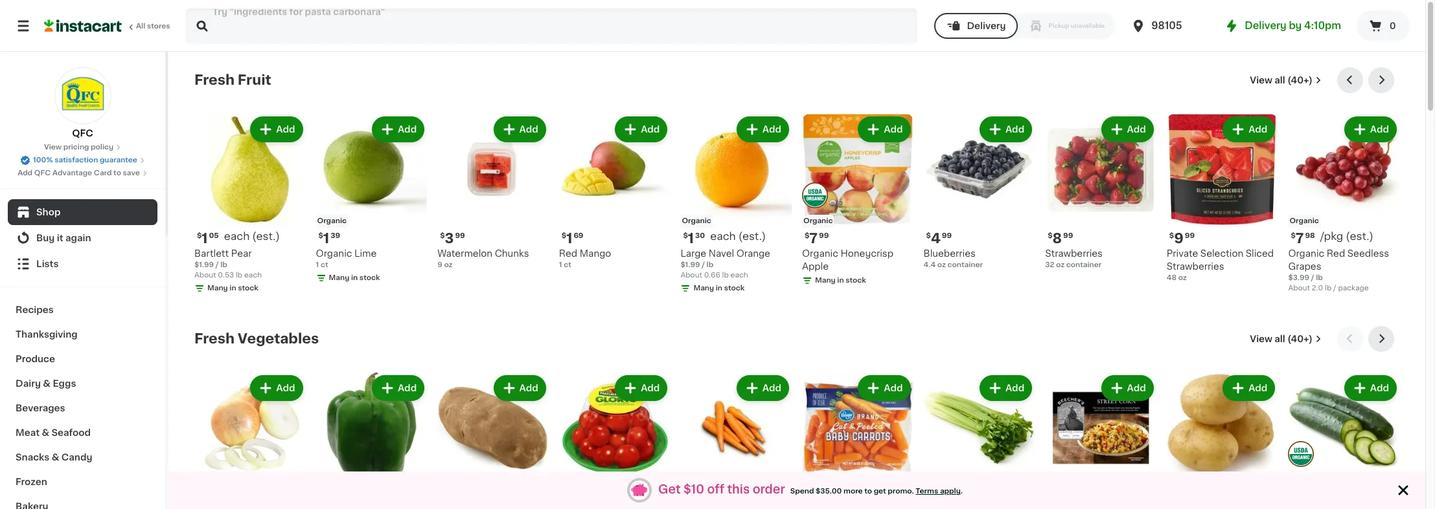 Task type: describe. For each thing, give the bounding box(es) containing it.
lb right 2.0
[[1325, 285, 1332, 292]]

snacks & candy
[[16, 454, 92, 463]]

$ 1 69
[[562, 232, 583, 245]]

/ right 2.0
[[1333, 285, 1336, 292]]

delivery by 4:10pm link
[[1224, 18, 1341, 34]]

0 inside button
[[1389, 21, 1396, 30]]

1 inside red mango 1 ct
[[559, 261, 562, 269]]

eggs
[[53, 380, 76, 389]]

container for 8
[[1066, 261, 1102, 269]]

save
[[123, 170, 140, 177]]

lb right 0.53
[[236, 272, 242, 279]]

product group containing 3
[[437, 114, 549, 271]]

shop link
[[8, 200, 157, 225]]

$ for $ 3 99
[[440, 232, 445, 239]]

get
[[658, 485, 681, 497]]

thanksgiving link
[[8, 323, 157, 347]]

watermelon
[[437, 249, 492, 258]]

$3.99
[[1288, 274, 1309, 282]]

sliced
[[1246, 249, 1274, 258]]

$1.30 each (estimated) element
[[681, 230, 792, 247]]

$1.99 inside large navel orange $1.99 / lb about 0.66 lb each
[[681, 261, 700, 269]]

stores
[[147, 23, 170, 30]]

watermelon chunks 9 oz
[[437, 249, 529, 269]]

promo.
[[888, 489, 914, 496]]

$ for $ 4 99
[[926, 232, 931, 239]]

$ 1 99 /lb
[[926, 490, 967, 504]]

red inside red mango 1 ct
[[559, 249, 577, 258]]

snacks
[[16, 454, 49, 463]]

item carousel region containing fresh fruit
[[194, 67, 1399, 316]]

2.0
[[1312, 285, 1323, 292]]

large navel orange $1.99 / lb about 0.66 lb each
[[681, 249, 770, 279]]

0 inside $ 0 35 each (est.)
[[688, 491, 698, 504]]

delivery by 4:10pm
[[1245, 21, 1341, 30]]

add qfc advantage card to save
[[18, 170, 140, 177]]

$ for $ 7 98
[[1291, 232, 1296, 239]]

in down organic honeycrisp apple
[[837, 277, 844, 284]]

05
[[209, 232, 219, 239]]

snacks & candy link
[[8, 446, 157, 470]]

seedless
[[1347, 249, 1389, 258]]

many down organic lime 1 ct at the left of the page
[[329, 274, 349, 282]]

qfc logo image
[[54, 67, 111, 124]]

98105
[[1151, 21, 1182, 30]]

many in stock down 0.66
[[693, 285, 745, 292]]

view for 1
[[1250, 335, 1272, 344]]

candy
[[61, 454, 92, 463]]

ct for red
[[564, 261, 571, 269]]

honeycrisp
[[841, 249, 893, 258]]

dairy
[[16, 380, 41, 389]]

view for organic honeycrisp apple
[[1250, 76, 1272, 85]]

$ for $ 9 99
[[1169, 232, 1174, 239]]

$ for $ 0 35 each (est.)
[[683, 491, 688, 499]]

0.53
[[218, 272, 234, 279]]

each inside $ 0 35 each (est.)
[[714, 490, 739, 501]]

$ 1 99
[[805, 491, 827, 504]]

lists
[[36, 260, 59, 269]]

navel
[[709, 249, 734, 258]]

98
[[1305, 232, 1315, 239]]

/pkg
[[1320, 231, 1343, 241]]

all stores
[[136, 23, 170, 30]]

& for meat
[[42, 429, 49, 438]]

terms apply button
[[916, 488, 961, 498]]

buy
[[36, 234, 55, 243]]

1 for $ 1 39
[[323, 232, 329, 245]]

terms
[[916, 489, 938, 496]]

organic lime 1 ct
[[316, 249, 377, 269]]

$ 7 98
[[1291, 232, 1315, 245]]

red mango 1 ct
[[559, 249, 611, 269]]

item badge image inside the organic button
[[1288, 442, 1314, 468]]

in down 0.53
[[230, 285, 236, 292]]

selection
[[1200, 249, 1243, 258]]

$ for $ 1 39
[[318, 232, 323, 239]]

apple
[[802, 262, 829, 271]]

produce
[[16, 355, 55, 364]]

view pricing policy
[[44, 144, 113, 151]]

each up pear at the left of page
[[224, 231, 250, 241]]

0 horizontal spatial strawberries
[[1045, 249, 1103, 258]]

$ 9 99
[[1169, 232, 1195, 245]]

69
[[574, 232, 583, 239]]

many in stock down organic lime 1 ct at the left of the page
[[329, 274, 380, 282]]

this
[[727, 485, 750, 497]]

3
[[445, 232, 454, 245]]

package
[[1338, 285, 1369, 292]]

blueberries 4.4 oz container
[[924, 249, 983, 269]]

$ 7 99
[[805, 232, 829, 245]]

recipes
[[16, 306, 54, 315]]

.
[[961, 489, 963, 496]]

$ for $ 1 05
[[197, 232, 202, 239]]

4.4
[[924, 261, 936, 269]]

stock down bartlett pear $1.99 / lb about 0.53 lb each
[[238, 285, 258, 292]]

1 vertical spatial view
[[44, 144, 62, 151]]

dairy & eggs link
[[8, 372, 157, 396]]

99 for 8
[[1063, 232, 1073, 239]]

guarantee
[[100, 157, 137, 164]]

9 inside the watermelon chunks 9 oz
[[437, 261, 442, 269]]

seafood
[[52, 429, 91, 438]]

(est.) for organic red seedless grapes
[[1346, 231, 1373, 241]]

blueberries
[[924, 249, 976, 258]]

99 for 3
[[455, 232, 465, 239]]

99 for 9
[[1185, 232, 1195, 239]]

each inside bartlett pear $1.99 / lb about 0.53 lb each
[[244, 272, 262, 279]]

all stores link
[[44, 8, 171, 44]]

main content containing fresh fruit
[[168, 52, 1425, 510]]

98105 button
[[1131, 8, 1208, 44]]

1 for $ 1 99 /lb
[[931, 491, 937, 504]]

99 for 1
[[817, 491, 827, 499]]

all for 1
[[1275, 335, 1285, 344]]

view pricing policy link
[[44, 143, 121, 153]]

delivery for delivery by 4:10pm
[[1245, 21, 1286, 30]]

(est.) for large navel orange
[[738, 231, 766, 241]]

private selection sliced strawberries 48 oz
[[1167, 249, 1274, 282]]

product group containing 4
[[924, 114, 1035, 271]]

many in stock down organic honeycrisp apple
[[815, 277, 866, 284]]

meat & seafood
[[16, 429, 91, 438]]

/ inside large navel orange $1.99 / lb about 0.66 lb each
[[702, 261, 705, 269]]

organic inside organic red seedless grapes $3.99 / lb about 2.0 lb / package
[[1288, 249, 1324, 258]]

fresh vegetables
[[194, 332, 319, 346]]

many down apple on the right bottom of the page
[[815, 277, 836, 284]]

(est.) for bartlett pear
[[252, 231, 280, 241]]

meat & seafood link
[[8, 421, 157, 446]]

chunks
[[495, 249, 529, 258]]

$ 0 35 each (est.)
[[683, 490, 769, 504]]

$ 1 39
[[318, 232, 340, 245]]

100% satisfaction guarantee
[[33, 157, 137, 164]]

30
[[695, 232, 705, 239]]

strawberries inside private selection sliced strawberries 48 oz
[[1167, 262, 1224, 271]]

about inside bartlett pear $1.99 / lb about 0.53 lb each
[[194, 272, 216, 279]]

beverages
[[16, 404, 65, 413]]

it
[[57, 234, 63, 243]]

lb up 2.0
[[1316, 274, 1323, 282]]

organic up the 39
[[317, 217, 347, 225]]

0 vertical spatial to
[[113, 170, 121, 177]]

& for dairy
[[43, 380, 51, 389]]

organic button
[[1288, 373, 1399, 510]]

each up the 'navel'
[[710, 231, 736, 241]]

order
[[753, 485, 785, 497]]

1 for $ 1 30
[[688, 232, 694, 245]]

(40+) for 1
[[1287, 335, 1313, 344]]

view all (40+) for 4
[[1250, 76, 1313, 85]]

instacart logo image
[[44, 18, 122, 34]]



Task type: locate. For each thing, give the bounding box(es) containing it.
/pkg (est.)
[[1320, 231, 1373, 241]]

qfc
[[72, 129, 93, 138], [34, 170, 51, 177]]

1 $1.99 from the left
[[194, 261, 214, 269]]

1 horizontal spatial red
[[1327, 249, 1345, 258]]

$ up private
[[1169, 232, 1174, 239]]

99 inside $ 1 99
[[817, 491, 827, 499]]

main content
[[168, 52, 1425, 510]]

2 red from the left
[[1327, 249, 1345, 258]]

0 horizontal spatial $1.99
[[194, 261, 214, 269]]

view all (40+) button down 2.0
[[1245, 327, 1327, 352]]

1 left 69 at top
[[566, 232, 572, 245]]

in
[[351, 274, 358, 282], [837, 277, 844, 284], [230, 285, 236, 292], [716, 285, 722, 292]]

many in stock down 0.53
[[207, 285, 258, 292]]

large
[[681, 249, 706, 258]]

& left eggs
[[43, 380, 51, 389]]

pear
[[231, 249, 252, 258]]

1 7 from the left
[[809, 232, 818, 245]]

0 horizontal spatial ct
[[321, 261, 328, 269]]

1 vertical spatial view all (40+) button
[[1245, 327, 1327, 352]]

1 all from the top
[[1275, 76, 1285, 85]]

in down 0.66
[[716, 285, 722, 292]]

2 horizontal spatial about
[[1288, 285, 1310, 292]]

2 ct from the left
[[564, 261, 571, 269]]

0
[[1389, 21, 1396, 30], [688, 491, 698, 504]]

1 for $ 1 69
[[566, 232, 572, 245]]

delivery for delivery
[[967, 21, 1006, 30]]

1 horizontal spatial 0
[[1389, 21, 1396, 30]]

(est.)
[[252, 231, 280, 241], [738, 231, 766, 241], [1346, 231, 1373, 241], [742, 490, 769, 501]]

8
[[1052, 232, 1062, 245]]

0 vertical spatial 9
[[1174, 232, 1184, 245]]

$1.99 down bartlett
[[194, 261, 214, 269]]

mango
[[580, 249, 611, 258]]

0 horizontal spatial delivery
[[967, 21, 1006, 30]]

(est.) up bartlett pear $1.99 / lb about 0.53 lb each
[[252, 231, 280, 241]]

1 horizontal spatial ct
[[564, 261, 571, 269]]

1 left the 39
[[323, 232, 329, 245]]

$ up blueberries
[[926, 232, 931, 239]]

$ for $ 1 30
[[683, 232, 688, 239]]

(40+)
[[1287, 76, 1313, 85], [1287, 335, 1313, 344]]

99 for 4
[[942, 232, 952, 239]]

1 vertical spatial view all (40+)
[[1250, 335, 1313, 344]]

each
[[224, 231, 250, 241], [710, 231, 736, 241], [244, 272, 262, 279], [731, 272, 748, 279], [714, 490, 739, 501]]

& right the meat
[[42, 429, 49, 438]]

0 horizontal spatial qfc
[[34, 170, 51, 177]]

$ for $ 8 99
[[1048, 232, 1052, 239]]

bartlett
[[194, 249, 229, 258]]

beverages link
[[8, 396, 157, 421]]

product group containing 8
[[1045, 114, 1156, 271]]

red
[[559, 249, 577, 258], [1327, 249, 1345, 258]]

recipes link
[[8, 298, 157, 323]]

in down organic lime 1 ct at the left of the page
[[351, 274, 358, 282]]

99 left /lb at the bottom of the page
[[938, 491, 948, 499]]

(est.) inside "$1.30 each (estimated)" element
[[738, 231, 766, 241]]

4:10pm
[[1304, 21, 1341, 30]]

1 inside $ 1 99 /lb
[[931, 491, 937, 504]]

all for 4
[[1275, 76, 1285, 85]]

item carousel region containing fresh vegetables
[[194, 327, 1399, 510]]

9
[[1174, 232, 1184, 245], [437, 261, 442, 269]]

container for 4
[[948, 261, 983, 269]]

oz inside the watermelon chunks 9 oz
[[444, 261, 453, 269]]

99 inside $ 7 99
[[819, 232, 829, 239]]

32
[[1045, 261, 1054, 269]]

$ inside $ 1 39
[[318, 232, 323, 239]]

2 each (est.) from the left
[[710, 231, 766, 241]]

2 fresh from the top
[[194, 332, 234, 346]]

$ inside $ 9 99
[[1169, 232, 1174, 239]]

0 vertical spatial view all (40+)
[[1250, 76, 1313, 85]]

1 ct from the left
[[321, 261, 328, 269]]

$7.98 per package (estimated) element
[[1288, 230, 1399, 247]]

$ left apply
[[926, 491, 931, 499]]

$1.59 element
[[1288, 490, 1399, 506]]

$ left 05
[[197, 232, 202, 239]]

1 item carousel region from the top
[[194, 67, 1399, 316]]

1 (40+) from the top
[[1287, 76, 1313, 85]]

7 left 98
[[1296, 232, 1304, 245]]

delivery inside button
[[967, 21, 1006, 30]]

7 for $ 7 98
[[1296, 232, 1304, 245]]

each right the 35
[[714, 490, 739, 501]]

0 vertical spatial (40+)
[[1287, 76, 1313, 85]]

each (est.) up orange
[[710, 231, 766, 241]]

qfc up the view pricing policy link
[[72, 129, 93, 138]]

red inside organic red seedless grapes $3.99 / lb about 2.0 lb / package
[[1327, 249, 1345, 258]]

99
[[819, 232, 829, 239], [942, 232, 952, 239], [1185, 232, 1195, 239], [455, 232, 465, 239], [1063, 232, 1073, 239], [817, 491, 827, 499], [938, 491, 948, 499]]

(est.) up seedless
[[1346, 231, 1373, 241]]

100% satisfaction guarantee button
[[20, 153, 145, 166]]

more
[[844, 489, 863, 496]]

item badge image up $ 7 99 on the top
[[802, 183, 828, 209]]

orange
[[736, 249, 770, 258]]

(est.) right off
[[742, 490, 769, 501]]

$ inside $ 1 99
[[805, 491, 809, 499]]

$1.99
[[194, 261, 214, 269], [681, 261, 700, 269]]

qfc link
[[54, 67, 111, 140]]

close image
[[1395, 483, 1411, 499]]

/ inside bartlett pear $1.99 / lb about 0.53 lb each
[[216, 261, 219, 269]]

product group
[[194, 114, 306, 296], [316, 114, 427, 286], [437, 114, 549, 271], [559, 114, 670, 271], [681, 114, 792, 296], [802, 114, 913, 289], [924, 114, 1035, 271], [1045, 114, 1156, 271], [1167, 114, 1278, 284], [1288, 114, 1399, 294], [194, 373, 306, 510], [316, 373, 427, 510], [437, 373, 549, 510], [559, 373, 670, 510], [681, 373, 792, 510], [802, 373, 913, 510], [924, 373, 1035, 510], [1045, 373, 1156, 510], [1167, 373, 1278, 510], [1288, 373, 1399, 510]]

1 for $ 1 05
[[202, 232, 208, 245]]

qfc down 100%
[[34, 170, 51, 177]]

0 vertical spatial view
[[1250, 76, 1272, 85]]

1 vertical spatial fresh
[[194, 332, 234, 346]]

$ inside $ 4 99
[[926, 232, 931, 239]]

to left get
[[864, 489, 872, 496]]

about inside large navel orange $1.99 / lb about 0.66 lb each
[[681, 272, 702, 279]]

$ inside $ 1 05
[[197, 232, 202, 239]]

oz right 48
[[1178, 274, 1187, 282]]

$ inside $ 8 99
[[1048, 232, 1052, 239]]

(40+) for 4
[[1287, 76, 1313, 85]]

meat
[[16, 429, 40, 438]]

1 inside organic lime 1 ct
[[316, 261, 319, 269]]

lb up 0.53
[[220, 261, 227, 269]]

0 vertical spatial &
[[43, 380, 51, 389]]

item carousel region
[[194, 67, 1399, 316], [194, 327, 1399, 510]]

get
[[874, 489, 886, 496]]

1 horizontal spatial 7
[[1296, 232, 1304, 245]]

0 horizontal spatial 9
[[437, 261, 442, 269]]

0 horizontal spatial to
[[113, 170, 121, 177]]

2 7 from the left
[[1296, 232, 1304, 245]]

$ for $ 7 99
[[805, 232, 809, 239]]

many down 0.66
[[693, 285, 714, 292]]

$ for $ 1 69
[[562, 232, 566, 239]]

1 horizontal spatial $1.99
[[681, 261, 700, 269]]

& inside 'link'
[[52, 454, 59, 463]]

each (est.) up pear at the left of page
[[224, 231, 280, 241]]

oz inside strawberries 32 oz container
[[1056, 261, 1065, 269]]

each (est.) inside $1.05 each (estimated) element
[[224, 231, 280, 241]]

many down 0.53
[[207, 285, 228, 292]]

99 inside $ 4 99
[[942, 232, 952, 239]]

$ inside $ 1 99 /lb
[[926, 491, 931, 499]]

0 horizontal spatial each (est.)
[[224, 231, 280, 241]]

/ down bartlett
[[216, 261, 219, 269]]

2 (40+) from the top
[[1287, 335, 1313, 344]]

thanksgiving
[[16, 330, 78, 339]]

item badge image
[[802, 183, 828, 209], [1288, 442, 1314, 468]]

1 vertical spatial item badge image
[[1288, 442, 1314, 468]]

2 view all (40+) button from the top
[[1245, 327, 1327, 352]]

100%
[[33, 157, 53, 164]]

oz right the 4.4
[[937, 261, 946, 269]]

$ inside $ 3 99
[[440, 232, 445, 239]]

Search field
[[187, 9, 916, 43]]

again
[[65, 234, 91, 243]]

35
[[699, 491, 708, 499]]

each down orange
[[731, 272, 748, 279]]

bartlett pear $1.99 / lb about 0.53 lb each
[[194, 249, 262, 279]]

$3.99 element
[[559, 490, 670, 506]]

99 inside $ 1 99 /lb
[[938, 491, 948, 499]]

0.66
[[704, 272, 720, 279]]

1 horizontal spatial item badge image
[[1288, 442, 1314, 468]]

1 for $ 1 99
[[809, 491, 815, 504]]

buy it again
[[36, 234, 91, 243]]

1 view all (40+) button from the top
[[1245, 67, 1327, 93]]

9 down watermelon
[[437, 261, 442, 269]]

(40+) down by
[[1287, 76, 1313, 85]]

add qfc advantage card to save link
[[18, 168, 148, 179]]

1 container from the left
[[948, 261, 983, 269]]

0 horizontal spatial container
[[948, 261, 983, 269]]

1 horizontal spatial container
[[1066, 261, 1102, 269]]

1 horizontal spatial to
[[864, 489, 872, 496]]

organic up $1.59 element
[[1290, 477, 1319, 484]]

container inside strawberries 32 oz container
[[1066, 261, 1102, 269]]

$1.99 down large
[[681, 261, 700, 269]]

product group containing 9
[[1167, 114, 1278, 284]]

0 button
[[1357, 10, 1410, 41]]

0 vertical spatial strawberries
[[1045, 249, 1103, 258]]

(40+) down 2.0
[[1287, 335, 1313, 344]]

99 right 8
[[1063, 232, 1073, 239]]

lists link
[[8, 251, 157, 277]]

1 each (est.) from the left
[[224, 231, 280, 241]]

fresh left the 'fruit'
[[194, 73, 234, 87]]

organic up 30
[[682, 217, 711, 225]]

to
[[113, 170, 121, 177], [864, 489, 872, 496]]

stock down organic honeycrisp apple
[[846, 277, 866, 284]]

organic inside organic honeycrisp apple
[[802, 249, 838, 258]]

2 item carousel region from the top
[[194, 327, 1399, 510]]

None search field
[[185, 8, 918, 44]]

fruit
[[238, 73, 271, 87]]

view all (40+) for 1
[[1250, 335, 1313, 344]]

organic up $ 7 99 on the top
[[803, 217, 833, 225]]

1 vertical spatial item carousel region
[[194, 327, 1399, 510]]

organic up apple on the right bottom of the page
[[802, 249, 838, 258]]

$ left $35.00
[[805, 491, 809, 499]]

/ up 0.66
[[702, 261, 705, 269]]

48
[[1167, 274, 1177, 282]]

ct down $ 1 69
[[564, 261, 571, 269]]

0 vertical spatial all
[[1275, 76, 1285, 85]]

organic up grapes
[[1288, 249, 1324, 258]]

$ 1 30
[[683, 232, 705, 245]]

apply
[[940, 489, 961, 496]]

item badge image up $1.59 element
[[1288, 442, 1314, 468]]

1 horizontal spatial delivery
[[1245, 21, 1286, 30]]

oz right 32
[[1056, 261, 1065, 269]]

/lb
[[953, 490, 967, 501]]

1 vertical spatial 9
[[437, 261, 442, 269]]

fresh for fresh fruit
[[194, 73, 234, 87]]

0 horizontal spatial red
[[559, 249, 577, 258]]

1 left $35.00
[[809, 491, 815, 504]]

delivery button
[[934, 13, 1018, 39]]

$35.00
[[816, 489, 842, 496]]

1 vertical spatial (40+)
[[1287, 335, 1313, 344]]

$ inside $ 1 69
[[562, 232, 566, 239]]

fresh left vegetables
[[194, 332, 234, 346]]

$ inside $ 7 99
[[805, 232, 809, 239]]

$ 4 99
[[926, 232, 952, 245]]

$1.99 per pound element
[[924, 490, 1035, 506]]

$ for $ 1 99
[[805, 491, 809, 499]]

stock down lime
[[359, 274, 380, 282]]

1 horizontal spatial 9
[[1174, 232, 1184, 245]]

pricing
[[63, 144, 89, 151]]

fresh
[[194, 73, 234, 87], [194, 332, 234, 346]]

ct down $ 1 39
[[321, 261, 328, 269]]

off
[[707, 485, 724, 497]]

0 vertical spatial qfc
[[72, 129, 93, 138]]

$ right get
[[683, 491, 688, 499]]

view all (40+) down delivery by 4:10pm link
[[1250, 76, 1313, 85]]

ct inside red mango 1 ct
[[564, 261, 571, 269]]

1 horizontal spatial qfc
[[72, 129, 93, 138]]

99 for 7
[[819, 232, 829, 239]]

1 left 05
[[202, 232, 208, 245]]

each (est.) for navel
[[710, 231, 766, 241]]

2 container from the left
[[1066, 261, 1102, 269]]

container right 32
[[1066, 261, 1102, 269]]

2 $1.99 from the left
[[681, 261, 700, 269]]

all
[[1275, 76, 1285, 85], [1275, 335, 1285, 344]]

2 view all (40+) from the top
[[1250, 335, 1313, 344]]

organic honeycrisp apple
[[802, 249, 893, 271]]

0 horizontal spatial 7
[[809, 232, 818, 245]]

oz inside blueberries 4.4 oz container
[[937, 261, 946, 269]]

1 down $ 1 39
[[316, 261, 319, 269]]

1 left apply
[[931, 491, 937, 504]]

fresh for fresh vegetables
[[194, 332, 234, 346]]

private
[[1167, 249, 1198, 258]]

0 vertical spatial fresh
[[194, 73, 234, 87]]

each inside large navel orange $1.99 / lb about 0.66 lb each
[[731, 272, 748, 279]]

delivery
[[1245, 21, 1286, 30], [967, 21, 1006, 30]]

99 inside $ 3 99
[[455, 232, 465, 239]]

(est.) inside $1.05 each (estimated) element
[[252, 231, 280, 241]]

container inside blueberries 4.4 oz container
[[948, 261, 983, 269]]

0 horizontal spatial about
[[194, 272, 216, 279]]

$ left 69 at top
[[562, 232, 566, 239]]

about down $3.99
[[1288, 285, 1310, 292]]

oz inside private selection sliced strawberries 48 oz
[[1178, 274, 1187, 282]]

99 up private
[[1185, 232, 1195, 239]]

about
[[194, 272, 216, 279], [681, 272, 702, 279], [1288, 285, 1310, 292]]

$ up watermelon
[[440, 232, 445, 239]]

organic inside organic lime 1 ct
[[316, 249, 352, 258]]

organic down $ 1 39
[[316, 249, 352, 258]]

about inside organic red seedless grapes $3.99 / lb about 2.0 lb / package
[[1288, 285, 1310, 292]]

(est.) inside $ 0 35 each (est.)
[[742, 490, 769, 501]]

1 horizontal spatial each (est.)
[[710, 231, 766, 241]]

$ up 32
[[1048, 232, 1052, 239]]

1 vertical spatial all
[[1275, 335, 1285, 344]]

4
[[931, 232, 941, 245]]

0 horizontal spatial 0
[[688, 491, 698, 504]]

container down blueberries
[[948, 261, 983, 269]]

1 left 30
[[688, 232, 694, 245]]

each down pear at the left of page
[[244, 272, 262, 279]]

view all (40+) button
[[1245, 67, 1327, 93], [1245, 327, 1327, 352]]

$ left 98
[[1291, 232, 1296, 239]]

39
[[331, 232, 340, 239]]

99 right '3' at left top
[[455, 232, 465, 239]]

add
[[276, 125, 295, 134], [398, 125, 417, 134], [519, 125, 538, 134], [641, 125, 660, 134], [762, 125, 781, 134], [884, 125, 903, 134], [1005, 125, 1024, 134], [1127, 125, 1146, 134], [1249, 125, 1267, 134], [1370, 125, 1389, 134], [18, 170, 32, 177], [276, 384, 295, 393], [398, 384, 417, 393], [519, 384, 538, 393], [641, 384, 660, 393], [762, 384, 781, 393], [884, 384, 903, 393], [1005, 384, 1024, 393], [1127, 384, 1146, 393], [1249, 384, 1267, 393], [1370, 384, 1389, 393]]

/
[[216, 261, 219, 269], [702, 261, 705, 269], [1311, 274, 1314, 282], [1333, 285, 1336, 292]]

/ up 2.0
[[1311, 274, 1314, 282]]

$ up apple on the right bottom of the page
[[805, 232, 809, 239]]

1 down $ 1 69
[[559, 261, 562, 269]]

about left 0.53
[[194, 272, 216, 279]]

to inside get $10 off this order spend $35.00 more to get promo. terms apply .
[[864, 489, 872, 496]]

spend
[[790, 489, 814, 496]]

1 red from the left
[[559, 249, 577, 258]]

&
[[43, 380, 51, 389], [42, 429, 49, 438], [52, 454, 59, 463]]

1 horizontal spatial about
[[681, 272, 702, 279]]

99 right spend on the bottom right of the page
[[817, 491, 827, 499]]

1 vertical spatial strawberries
[[1167, 262, 1224, 271]]

product group containing 0
[[681, 373, 792, 510]]

99 right 4
[[942, 232, 952, 239]]

dairy & eggs
[[16, 380, 76, 389]]

$0.35 each (estimated) element
[[681, 490, 792, 506]]

& for snacks
[[52, 454, 59, 463]]

lb right 0.66
[[722, 272, 729, 279]]

organic inside the organic button
[[1290, 477, 1319, 484]]

policy
[[91, 144, 113, 151]]

ct inside organic lime 1 ct
[[321, 261, 328, 269]]

each (est.) inside "$1.30 each (estimated)" element
[[710, 231, 766, 241]]

view all (40+) button for 1
[[1245, 327, 1327, 352]]

99 inside $ 9 99
[[1185, 232, 1195, 239]]

1 vertical spatial &
[[42, 429, 49, 438]]

view all (40+) button down delivery by 4:10pm link
[[1245, 67, 1327, 93]]

1 vertical spatial 0
[[688, 491, 698, 504]]

to down the guarantee
[[113, 170, 121, 177]]

1 vertical spatial to
[[864, 489, 872, 496]]

red down $ 1 69
[[559, 249, 577, 258]]

all
[[136, 23, 145, 30]]

2 all from the top
[[1275, 335, 1285, 344]]

$ inside $ 1 30
[[683, 232, 688, 239]]

$ inside $ 0 35 each (est.)
[[683, 491, 688, 499]]

$ for $ 1 99 /lb
[[926, 491, 931, 499]]

2 vertical spatial &
[[52, 454, 59, 463]]

$ 3 99
[[440, 232, 465, 245]]

$1.99 inside bartlett pear $1.99 / lb about 0.53 lb each
[[194, 261, 214, 269]]

view all (40+) down 2.0
[[1250, 335, 1313, 344]]

2 vertical spatial view
[[1250, 335, 1272, 344]]

get $10 off this order status
[[653, 484, 968, 498]]

strawberries down private
[[1167, 262, 1224, 271]]

strawberries down $ 8 99
[[1045, 249, 1103, 258]]

$1.05 each (estimated) element
[[194, 230, 306, 247]]

service type group
[[934, 13, 1115, 39]]

1 view all (40+) from the top
[[1250, 76, 1313, 85]]

0 vertical spatial 0
[[1389, 21, 1396, 30]]

view all (40+) button for 4
[[1245, 67, 1327, 93]]

0 horizontal spatial item badge image
[[802, 183, 828, 209]]

7 up apple on the right bottom of the page
[[809, 232, 818, 245]]

stock down large navel orange $1.99 / lb about 0.66 lb each
[[724, 285, 745, 292]]

1 vertical spatial qfc
[[34, 170, 51, 177]]

lime
[[354, 249, 377, 258]]

vegetables
[[238, 332, 319, 346]]

ct for organic
[[321, 261, 328, 269]]

$ left 30
[[683, 232, 688, 239]]

organic red seedless grapes $3.99 / lb about 2.0 lb / package
[[1288, 249, 1389, 292]]

1 fresh from the top
[[194, 73, 234, 87]]

get $10 off this order spend $35.00 more to get promo. terms apply .
[[658, 485, 963, 497]]

0 vertical spatial view all (40+) button
[[1245, 67, 1327, 93]]

by
[[1289, 21, 1302, 30]]

0 vertical spatial item carousel region
[[194, 67, 1399, 316]]

oz down watermelon
[[444, 261, 453, 269]]

99 inside $ 8 99
[[1063, 232, 1073, 239]]

(est.) inside $7.98 per package (estimated) element
[[1346, 231, 1373, 241]]

frozen
[[16, 478, 47, 487]]

organic up 98
[[1290, 217, 1319, 225]]

$ 1 05
[[197, 232, 219, 245]]

1 horizontal spatial strawberries
[[1167, 262, 1224, 271]]

each (est.) for pear
[[224, 231, 280, 241]]

fresh fruit
[[194, 73, 271, 87]]

7 for $ 7 99
[[809, 232, 818, 245]]

0 vertical spatial item badge image
[[802, 183, 828, 209]]

$ inside $ 7 98
[[1291, 232, 1296, 239]]

lb up 0.66
[[707, 261, 713, 269]]



Task type: vqa. For each thing, say whether or not it's contained in the screenshot.


